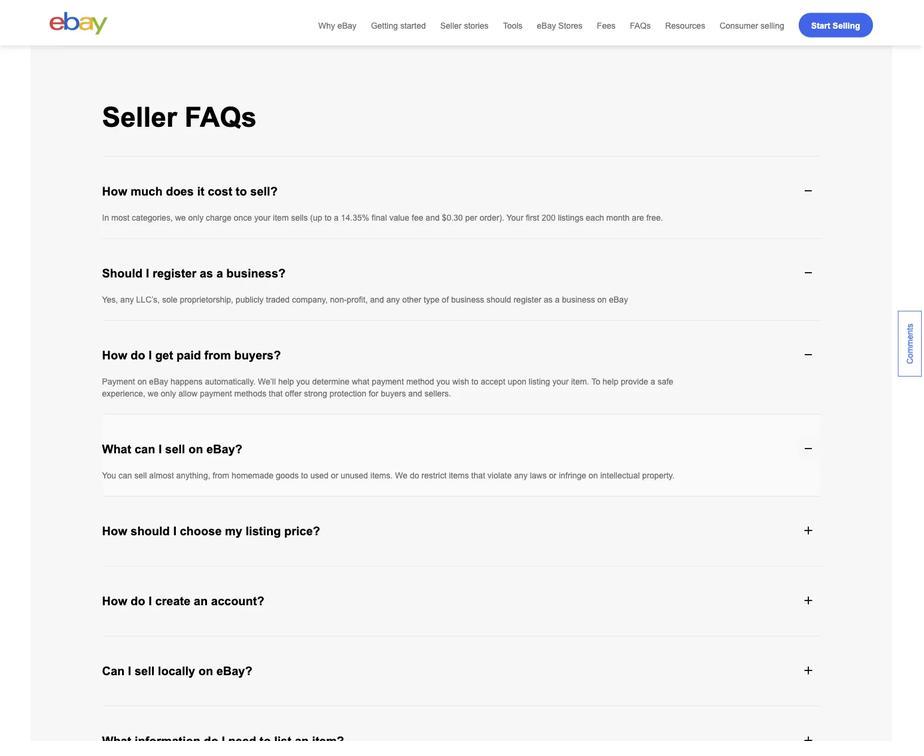 Task type: locate. For each thing, give the bounding box(es) containing it.
ebay?
[[207, 443, 243, 457], [217, 665, 253, 679]]

getting started
[[371, 20, 426, 30]]

0 vertical spatial that
[[269, 389, 283, 399]]

should i register as a business?
[[102, 267, 286, 280]]

non-
[[330, 295, 347, 305]]

i left choose
[[173, 525, 177, 539]]

month
[[607, 213, 630, 223]]

0 vertical spatial and
[[426, 213, 440, 223]]

1 horizontal spatial that
[[472, 471, 486, 481]]

1 vertical spatial sell
[[134, 471, 147, 481]]

first
[[526, 213, 540, 223]]

ebay? up homemade
[[207, 443, 243, 457]]

much
[[131, 185, 163, 198]]

1 horizontal spatial your
[[553, 377, 569, 387]]

do for how do i get paid from buyers?
[[131, 349, 145, 362]]

wish
[[453, 377, 469, 387]]

categories,
[[132, 213, 173, 223]]

0 vertical spatial we
[[175, 213, 186, 223]]

do left create
[[131, 595, 145, 609]]

0 horizontal spatial register
[[153, 267, 197, 280]]

to inside payment on ebay happens automatically. we'll help you determine what payment method you wish to accept upon listing your item. to help provide a safe experience, we only allow payment methods that offer strong protection for buyers and sellers.
[[472, 377, 479, 387]]

how left create
[[102, 595, 127, 609]]

how up 'most'
[[102, 185, 127, 198]]

ebay inside why ebay link
[[338, 20, 357, 30]]

allow
[[179, 389, 198, 399]]

we inside payment on ebay happens automatically. we'll help you determine what payment method you wish to accept upon listing your item. to help provide a safe experience, we only allow payment methods that offer strong protection for buyers and sellers.
[[148, 389, 158, 399]]

we right experience, at left bottom
[[148, 389, 158, 399]]

payment down automatically.
[[200, 389, 232, 399]]

you up offer
[[297, 377, 310, 387]]

your left item
[[254, 213, 271, 223]]

any left other
[[387, 295, 400, 305]]

to right wish
[[472, 377, 479, 387]]

sells
[[291, 213, 308, 223]]

do right we
[[410, 471, 419, 481]]

to
[[236, 185, 247, 198], [325, 213, 332, 223], [472, 377, 479, 387], [301, 471, 308, 481]]

sell up almost
[[165, 443, 185, 457]]

profit,
[[347, 295, 368, 305]]

1 horizontal spatial we
[[175, 213, 186, 223]]

only left charge
[[188, 213, 204, 223]]

1 how from the top
[[102, 185, 127, 198]]

how down you
[[102, 525, 127, 539]]

or right laws
[[549, 471, 557, 481]]

any left laws
[[514, 471, 528, 481]]

i left get
[[149, 349, 152, 362]]

publicly
[[236, 295, 264, 305]]

and right fee
[[426, 213, 440, 223]]

ebay? for what can i sell on ebay?
[[207, 443, 243, 457]]

violate
[[488, 471, 512, 481]]

that right items at bottom
[[472, 471, 486, 481]]

1 vertical spatial register
[[514, 295, 542, 305]]

seller
[[441, 20, 462, 30], [102, 102, 177, 133]]

1 vertical spatial your
[[553, 377, 569, 387]]

0 horizontal spatial any
[[120, 295, 134, 305]]

to left 'used'
[[301, 471, 308, 481]]

to right cost
[[236, 185, 247, 198]]

that inside payment on ebay happens automatically. we'll help you determine what payment method you wish to accept upon listing your item. to help provide a safe experience, we only allow payment methods that offer strong protection for buyers and sellers.
[[269, 389, 283, 399]]

2 vertical spatial do
[[131, 595, 145, 609]]

0 horizontal spatial can
[[119, 471, 132, 481]]

0 horizontal spatial only
[[161, 389, 176, 399]]

method
[[407, 377, 435, 387]]

0 horizontal spatial help
[[278, 377, 294, 387]]

1 vertical spatial and
[[370, 295, 384, 305]]

payment
[[372, 377, 404, 387], [200, 389, 232, 399]]

1 horizontal spatial or
[[549, 471, 557, 481]]

0 horizontal spatial or
[[331, 471, 339, 481]]

how for how should i choose my listing price?
[[102, 525, 127, 539]]

ebay stores link
[[537, 19, 583, 31]]

1 vertical spatial as
[[544, 295, 553, 305]]

1 vertical spatial can
[[119, 471, 132, 481]]

1 horizontal spatial register
[[514, 295, 542, 305]]

intellectual
[[601, 471, 640, 481]]

0 horizontal spatial listing
[[246, 525, 281, 539]]

what
[[352, 377, 370, 387]]

free.
[[647, 213, 664, 223]]

i
[[146, 267, 149, 280], [149, 349, 152, 362], [159, 443, 162, 457], [173, 525, 177, 539], [149, 595, 152, 609], [128, 665, 131, 679]]

or right 'used'
[[331, 471, 339, 481]]

0 horizontal spatial faqs
[[185, 102, 257, 133]]

only left allow
[[161, 389, 176, 399]]

are
[[632, 213, 645, 223]]

1 horizontal spatial should
[[487, 295, 512, 305]]

why ebay
[[319, 20, 357, 30]]

1 vertical spatial seller
[[102, 102, 177, 133]]

business
[[451, 295, 485, 305], [562, 295, 595, 305]]

can right what
[[135, 443, 155, 457]]

0 horizontal spatial that
[[269, 389, 283, 399]]

what can i sell on ebay?
[[102, 443, 243, 457]]

buyers
[[381, 389, 406, 399]]

2 how from the top
[[102, 349, 127, 362]]

a
[[334, 213, 339, 223], [217, 267, 223, 280], [555, 295, 560, 305], [651, 377, 656, 387]]

ebay inside payment on ebay happens automatically. we'll help you determine what payment method you wish to accept upon listing your item. to help provide a safe experience, we only allow payment methods that offer strong protection for buyers and sellers.
[[149, 377, 168, 387]]

resources
[[666, 20, 706, 30]]

0 horizontal spatial you
[[297, 377, 310, 387]]

can for you
[[119, 471, 132, 481]]

stores
[[559, 20, 583, 30]]

2 vertical spatial sell
[[135, 665, 155, 679]]

2 horizontal spatial and
[[426, 213, 440, 223]]

how up payment
[[102, 349, 127, 362]]

fees link
[[597, 19, 616, 31]]

help up offer
[[278, 377, 294, 387]]

how do i create an account?
[[102, 595, 264, 609]]

0 vertical spatial ebay?
[[207, 443, 243, 457]]

0 vertical spatial sell
[[165, 443, 185, 457]]

2 or from the left
[[549, 471, 557, 481]]

business?
[[227, 267, 286, 280]]

tools link
[[503, 19, 523, 31]]

listing right 'my'
[[246, 525, 281, 539]]

200
[[542, 213, 556, 223]]

fee
[[412, 213, 424, 223]]

sell left almost
[[134, 471, 147, 481]]

company,
[[292, 295, 328, 305]]

how should i choose my listing price?
[[102, 525, 320, 539]]

that
[[269, 389, 283, 399], [472, 471, 486, 481]]

any right yes,
[[120, 295, 134, 305]]

consumer selling
[[720, 20, 785, 30]]

should right of
[[487, 295, 512, 305]]

1 vertical spatial only
[[161, 389, 176, 399]]

sell
[[165, 443, 185, 457], [134, 471, 147, 481], [135, 665, 155, 679]]

buyers?
[[234, 349, 281, 362]]

getting started link
[[371, 19, 426, 31]]

do for how do i create an account?
[[131, 595, 145, 609]]

final
[[372, 213, 387, 223]]

anything,
[[176, 471, 210, 481]]

0 horizontal spatial your
[[254, 213, 271, 223]]

item.
[[572, 377, 590, 387]]

to
[[592, 377, 601, 387]]

listings
[[558, 213, 584, 223]]

0 vertical spatial from
[[205, 349, 231, 362]]

3 how from the top
[[102, 525, 127, 539]]

how
[[102, 185, 127, 198], [102, 349, 127, 362], [102, 525, 127, 539], [102, 595, 127, 609]]

0 vertical spatial should
[[487, 295, 512, 305]]

property.
[[643, 471, 675, 481]]

get
[[155, 349, 173, 362]]

payment up buyers
[[372, 377, 404, 387]]

0 vertical spatial seller
[[441, 20, 462, 30]]

a inside payment on ebay happens automatically. we'll help you determine what payment method you wish to accept upon listing your item. to help provide a safe experience, we only allow payment methods that offer strong protection for buyers and sellers.
[[651, 377, 656, 387]]

your
[[254, 213, 271, 223], [553, 377, 569, 387]]

i up almost
[[159, 443, 162, 457]]

locally
[[158, 665, 195, 679]]

2 vertical spatial and
[[409, 389, 423, 399]]

i left create
[[149, 595, 152, 609]]

i for choose
[[173, 525, 177, 539]]

choose
[[180, 525, 222, 539]]

seller stories
[[441, 20, 489, 30]]

0 vertical spatial only
[[188, 213, 204, 223]]

help right to
[[603, 377, 619, 387]]

we down does
[[175, 213, 186, 223]]

do left get
[[131, 349, 145, 362]]

sell for almost
[[134, 471, 147, 481]]

0 vertical spatial do
[[131, 349, 145, 362]]

faqs link
[[630, 19, 651, 31]]

type
[[424, 295, 440, 305]]

can i sell locally on ebay?
[[102, 665, 253, 679]]

should left choose
[[131, 525, 170, 539]]

comments
[[906, 324, 916, 364]]

used
[[311, 471, 329, 481]]

1 horizontal spatial you
[[437, 377, 450, 387]]

can right you
[[119, 471, 132, 481]]

items
[[449, 471, 469, 481]]

0 horizontal spatial business
[[451, 295, 485, 305]]

0 vertical spatial can
[[135, 443, 155, 457]]

1 horizontal spatial as
[[544, 295, 553, 305]]

start selling
[[812, 20, 861, 30]]

my
[[225, 525, 243, 539]]

order).
[[480, 213, 505, 223]]

1 horizontal spatial payment
[[372, 377, 404, 387]]

how do i get paid from buyers?
[[102, 349, 281, 362]]

1 you from the left
[[297, 377, 310, 387]]

and down method
[[409, 389, 423, 399]]

1 horizontal spatial and
[[409, 389, 423, 399]]

as
[[200, 267, 213, 280], [544, 295, 553, 305]]

from right anything,
[[213, 471, 229, 481]]

1 vertical spatial payment
[[200, 389, 232, 399]]

0 horizontal spatial should
[[131, 525, 170, 539]]

2 help from the left
[[603, 377, 619, 387]]

0 horizontal spatial we
[[148, 389, 158, 399]]

per
[[466, 213, 478, 223]]

0 vertical spatial register
[[153, 267, 197, 280]]

fees
[[597, 20, 616, 30]]

and right profit,
[[370, 295, 384, 305]]

1 vertical spatial we
[[148, 389, 158, 399]]

sell right can
[[135, 665, 155, 679]]

1 vertical spatial listing
[[246, 525, 281, 539]]

1 vertical spatial from
[[213, 471, 229, 481]]

0 horizontal spatial as
[[200, 267, 213, 280]]

your left item.
[[553, 377, 569, 387]]

1 horizontal spatial only
[[188, 213, 204, 223]]

paid
[[177, 349, 201, 362]]

0 vertical spatial listing
[[529, 377, 551, 387]]

0 horizontal spatial seller
[[102, 102, 177, 133]]

0 horizontal spatial payment
[[200, 389, 232, 399]]

llc's,
[[136, 295, 160, 305]]

1 vertical spatial should
[[131, 525, 170, 539]]

we
[[395, 471, 408, 481]]

from right paid
[[205, 349, 231, 362]]

you up "sellers."
[[437, 377, 450, 387]]

0 vertical spatial as
[[200, 267, 213, 280]]

consumer selling link
[[720, 19, 785, 31]]

and
[[426, 213, 440, 223], [370, 295, 384, 305], [409, 389, 423, 399]]

4 how from the top
[[102, 595, 127, 609]]

listing right upon
[[529, 377, 551, 387]]

0 vertical spatial faqs
[[630, 20, 651, 30]]

1 horizontal spatial help
[[603, 377, 619, 387]]

1 horizontal spatial can
[[135, 443, 155, 457]]

only
[[188, 213, 204, 223], [161, 389, 176, 399]]

ebay? right locally
[[217, 665, 253, 679]]

how for how much does it cost to sell?
[[102, 185, 127, 198]]

ebay inside ebay stores link
[[537, 20, 556, 30]]

1 horizontal spatial listing
[[529, 377, 551, 387]]

1 vertical spatial ebay?
[[217, 665, 253, 679]]

1 horizontal spatial seller
[[441, 20, 462, 30]]

that down we'll
[[269, 389, 283, 399]]

1 business from the left
[[451, 295, 485, 305]]

0 vertical spatial your
[[254, 213, 271, 223]]

1 horizontal spatial business
[[562, 295, 595, 305]]



Task type: vqa. For each thing, say whether or not it's contained in the screenshot.
right Or
yes



Task type: describe. For each thing, give the bounding box(es) containing it.
almost
[[149, 471, 174, 481]]

stories
[[464, 20, 489, 30]]

you can sell almost anything, from homemade goods to used or unused items. we do restrict items that violate any laws or infringe on intellectual property.
[[102, 471, 675, 481]]

your inside payment on ebay happens automatically. we'll help you determine what payment method you wish to accept upon listing your item. to help provide a safe experience, we only allow payment methods that offer strong protection for buyers and sellers.
[[553, 377, 569, 387]]

account?
[[211, 595, 264, 609]]

accept
[[481, 377, 506, 387]]

only inside payment on ebay happens automatically. we'll help you determine what payment method you wish to accept upon listing your item. to help provide a safe experience, we only allow payment methods that offer strong protection for buyers and sellers.
[[161, 389, 176, 399]]

cost
[[208, 185, 233, 198]]

from for anything,
[[213, 471, 229, 481]]

2 horizontal spatial any
[[514, 471, 528, 481]]

provide
[[621, 377, 649, 387]]

goods
[[276, 471, 299, 481]]

sell?
[[250, 185, 278, 198]]

homemade
[[232, 471, 274, 481]]

seller stories link
[[441, 19, 489, 31]]

2 business from the left
[[562, 295, 595, 305]]

1 horizontal spatial any
[[387, 295, 400, 305]]

does
[[166, 185, 194, 198]]

0 horizontal spatial and
[[370, 295, 384, 305]]

most
[[111, 213, 130, 223]]

safe
[[658, 377, 674, 387]]

for
[[369, 389, 379, 399]]

seller for seller faqs
[[102, 102, 177, 133]]

selling
[[833, 20, 861, 30]]

yes, any llc's, sole proprietorship, publicly traded company, non-profit, and any other type of business should register as a business on ebay
[[102, 295, 629, 305]]

strong
[[304, 389, 327, 399]]

ebay? for can i sell locally on ebay?
[[217, 665, 253, 679]]

consumer
[[720, 20, 759, 30]]

1 vertical spatial do
[[410, 471, 419, 481]]

traded
[[266, 295, 290, 305]]

i right 'should'
[[146, 267, 149, 280]]

an
[[194, 595, 208, 609]]

offer
[[285, 389, 302, 399]]

upon
[[508, 377, 527, 387]]

(up
[[310, 213, 322, 223]]

i for get
[[149, 349, 152, 362]]

payment
[[102, 377, 135, 387]]

on inside payment on ebay happens automatically. we'll help you determine what payment method you wish to accept upon listing your item. to help provide a safe experience, we only allow payment methods that offer strong protection for buyers and sellers.
[[138, 377, 147, 387]]

automatically.
[[205, 377, 256, 387]]

it
[[197, 185, 205, 198]]

sole
[[162, 295, 178, 305]]

infringe
[[559, 471, 587, 481]]

2 you from the left
[[437, 377, 450, 387]]

why ebay link
[[319, 19, 357, 31]]

yes,
[[102, 295, 118, 305]]

and inside payment on ebay happens automatically. we'll help you determine what payment method you wish to accept upon listing your item. to help provide a safe experience, we only allow payment methods that offer strong protection for buyers and sellers.
[[409, 389, 423, 399]]

start selling link
[[799, 13, 873, 37]]

should
[[102, 267, 143, 280]]

your
[[507, 213, 524, 223]]

unused
[[341, 471, 368, 481]]

1 help from the left
[[278, 377, 294, 387]]

you
[[102, 471, 116, 481]]

seller faqs
[[102, 102, 257, 133]]

1 horizontal spatial faqs
[[630, 20, 651, 30]]

of
[[442, 295, 449, 305]]

resources link
[[666, 19, 706, 31]]

can
[[102, 665, 125, 679]]

from for paid
[[205, 349, 231, 362]]

how for how do i create an account?
[[102, 595, 127, 609]]

how for how do i get paid from buyers?
[[102, 349, 127, 362]]

why
[[319, 20, 335, 30]]

i for sell
[[159, 443, 162, 457]]

to right (up at the left top of page
[[325, 213, 332, 223]]

$0.30
[[442, 213, 463, 223]]

sell for locally
[[135, 665, 155, 679]]

1 or from the left
[[331, 471, 339, 481]]

0 vertical spatial payment
[[372, 377, 404, 387]]

proprietorship,
[[180, 295, 234, 305]]

selling
[[761, 20, 785, 30]]

methods
[[234, 389, 267, 399]]

items.
[[371, 471, 393, 481]]

once
[[234, 213, 252, 223]]

protection
[[330, 389, 367, 399]]

i right can
[[128, 665, 131, 679]]

i for create
[[149, 595, 152, 609]]

1 vertical spatial faqs
[[185, 102, 257, 133]]

other
[[403, 295, 422, 305]]

14.35%
[[341, 213, 370, 223]]

experience,
[[102, 389, 145, 399]]

ebay stores
[[537, 20, 583, 30]]

listing inside payment on ebay happens automatically. we'll help you determine what payment method you wish to accept upon listing your item. to help provide a safe experience, we only allow payment methods that offer strong protection for buyers and sellers.
[[529, 377, 551, 387]]

restrict
[[422, 471, 447, 481]]

happens
[[171, 377, 203, 387]]

laws
[[530, 471, 547, 481]]

what
[[102, 443, 131, 457]]

1 vertical spatial that
[[472, 471, 486, 481]]

each
[[586, 213, 604, 223]]

we'll
[[258, 377, 276, 387]]

start
[[812, 20, 831, 30]]

item
[[273, 213, 289, 223]]

payment on ebay happens automatically. we'll help you determine what payment method you wish to accept upon listing your item. to help provide a safe experience, we only allow payment methods that offer strong protection for buyers and sellers.
[[102, 377, 674, 399]]

seller for seller stories
[[441, 20, 462, 30]]

can for what
[[135, 443, 155, 457]]

started
[[401, 20, 426, 30]]



